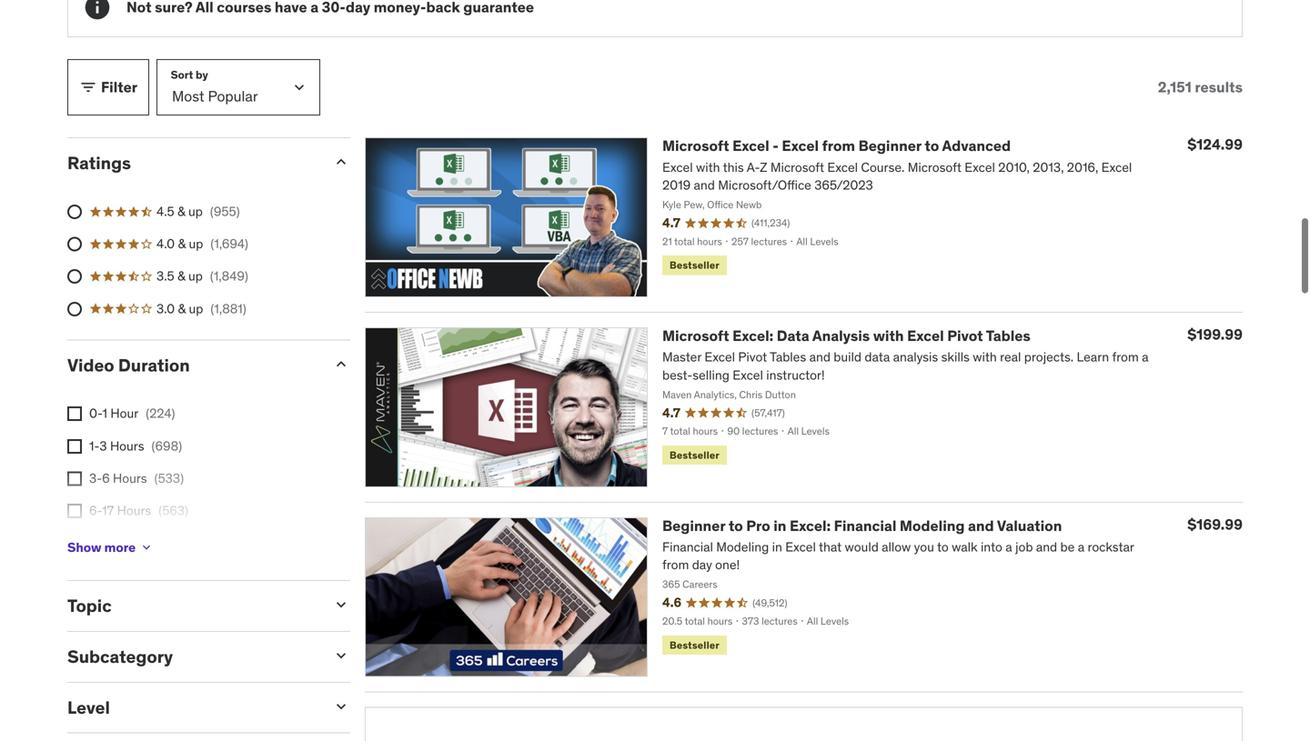 Task type: vqa. For each thing, say whether or not it's contained in the screenshot.
30-Day Money-Back Guarantee Full Lifetime Access
no



Task type: locate. For each thing, give the bounding box(es) containing it.
small image
[[79, 78, 97, 97], [332, 153, 350, 171], [332, 355, 350, 373], [332, 596, 350, 614], [332, 698, 350, 716]]

3.0 & up (1,881)
[[157, 301, 246, 317]]

2 up from the top
[[189, 236, 203, 252]]

(224)
[[146, 406, 175, 422]]

6-17 hours (563)
[[89, 503, 188, 519]]

2 vertical spatial xsmall image
[[67, 472, 82, 486]]

1 vertical spatial microsoft
[[662, 327, 729, 345]]

-
[[773, 137, 779, 155]]

financial
[[834, 517, 897, 535]]

1 vertical spatial to
[[729, 517, 743, 535]]

2 microsoft from the top
[[662, 327, 729, 345]]

beginner right from
[[859, 137, 922, 155]]

3 up from the top
[[188, 268, 203, 285]]

& right 4.0
[[178, 236, 186, 252]]

0 vertical spatial beginner
[[859, 137, 922, 155]]

xsmall image
[[67, 407, 82, 421], [67, 439, 82, 454], [67, 472, 82, 486]]

excel: right in
[[790, 517, 831, 535]]

up right 4.0
[[189, 236, 203, 252]]

up right the 3.0
[[189, 301, 203, 317]]

show more
[[67, 539, 136, 556]]

6
[[102, 470, 110, 487]]

subcategory
[[67, 646, 173, 668]]

xsmall image for 0-
[[67, 407, 82, 421]]

pro
[[746, 517, 770, 535]]

1 horizontal spatial excel:
[[790, 517, 831, 535]]

2,151 results
[[1158, 78, 1243, 97]]

17
[[102, 503, 114, 519]]

0 horizontal spatial excel
[[733, 137, 770, 155]]

4 up from the top
[[189, 301, 203, 317]]

up for 4.5 & up
[[188, 203, 203, 220]]

0 horizontal spatial excel:
[[733, 327, 774, 345]]

to left pro
[[729, 517, 743, 535]]

microsoft excel - excel from beginner to advanced link
[[662, 137, 1011, 155]]

hours right 3
[[110, 438, 144, 454]]

17+
[[89, 535, 109, 551]]

up for 3.5 & up
[[188, 268, 203, 285]]

& right "4.5"
[[177, 203, 185, 220]]

hours for 3-6 hours
[[113, 470, 147, 487]]

1-3 hours (698)
[[89, 438, 182, 454]]

results
[[1195, 78, 1243, 97]]

subcategory button
[[67, 646, 318, 668]]

1 xsmall image from the top
[[67, 407, 82, 421]]

small image inside the filter button
[[79, 78, 97, 97]]

hours for 6-17 hours
[[117, 503, 151, 519]]

4 & from the top
[[178, 301, 186, 317]]

0 vertical spatial excel:
[[733, 327, 774, 345]]

beginner to pro in excel: financial modeling and valuation link
[[662, 517, 1062, 535]]

hours right 6
[[113, 470, 147, 487]]

1 horizontal spatial xsmall image
[[139, 541, 154, 555]]

xsmall image for 1-
[[67, 439, 82, 454]]

2 & from the top
[[178, 236, 186, 252]]

0 vertical spatial to
[[925, 137, 939, 155]]

up right the 3.5
[[188, 268, 203, 285]]

0 vertical spatial xsmall image
[[67, 504, 82, 519]]

1
[[102, 406, 107, 422]]

from
[[822, 137, 855, 155]]

topic button
[[67, 595, 318, 617]]

hours
[[110, 438, 144, 454], [113, 470, 147, 487], [117, 503, 151, 519], [112, 535, 146, 551]]

1 up from the top
[[188, 203, 203, 220]]

beginner
[[859, 137, 922, 155], [662, 517, 725, 535]]

up left '(955)'
[[188, 203, 203, 220]]

with
[[873, 327, 904, 345]]

beginner left pro
[[662, 517, 725, 535]]

1 horizontal spatial to
[[925, 137, 939, 155]]

modeling
[[900, 517, 965, 535]]

to
[[925, 137, 939, 155], [729, 517, 743, 535]]

show more button
[[67, 530, 154, 566]]

xsmall image inside show more button
[[139, 541, 154, 555]]

3 xsmall image from the top
[[67, 472, 82, 486]]

3.5
[[157, 268, 174, 285]]

4.0 & up (1,694)
[[157, 236, 248, 252]]

1 vertical spatial beginner
[[662, 517, 725, 535]]

1 vertical spatial xsmall image
[[67, 439, 82, 454]]

4.5 & up (955)
[[157, 203, 240, 220]]

3
[[100, 438, 107, 454]]

xsmall image left 0-
[[67, 407, 82, 421]]

excel right with at the right of the page
[[907, 327, 944, 345]]

xsmall image left 6-
[[67, 504, 82, 519]]

$169.99
[[1188, 515, 1243, 534]]

1 vertical spatial excel:
[[790, 517, 831, 535]]

17+ hours
[[89, 535, 146, 551]]

hours right '17+'
[[112, 535, 146, 551]]

ratings
[[67, 152, 131, 174]]

xsmall image right more
[[139, 541, 154, 555]]

excel:
[[733, 327, 774, 345], [790, 517, 831, 535]]

excel left -
[[733, 137, 770, 155]]

advanced
[[942, 137, 1011, 155]]

excel: left data at the top right of page
[[733, 327, 774, 345]]

1 & from the top
[[177, 203, 185, 220]]

3-6 hours (533)
[[89, 470, 184, 487]]

& right the 3.0
[[178, 301, 186, 317]]

excel right -
[[782, 137, 819, 155]]

&
[[177, 203, 185, 220], [178, 236, 186, 252], [177, 268, 185, 285], [178, 301, 186, 317]]

topic
[[67, 595, 112, 617]]

(698)
[[152, 438, 182, 454]]

2 xsmall image from the top
[[67, 439, 82, 454]]

microsoft
[[662, 137, 729, 155], [662, 327, 729, 345]]

analysis
[[812, 327, 870, 345]]

& for 3.5
[[177, 268, 185, 285]]

1 microsoft from the top
[[662, 137, 729, 155]]

0 vertical spatial microsoft
[[662, 137, 729, 155]]

video duration button
[[67, 354, 318, 376]]

0 horizontal spatial xsmall image
[[67, 504, 82, 519]]

0 vertical spatial xsmall image
[[67, 407, 82, 421]]

6-
[[89, 503, 102, 519]]

to left advanced
[[925, 137, 939, 155]]

& for 4.5
[[177, 203, 185, 220]]

xsmall image left 3-
[[67, 472, 82, 486]]

up
[[188, 203, 203, 220], [189, 236, 203, 252], [188, 268, 203, 285], [189, 301, 203, 317]]

1 vertical spatial xsmall image
[[139, 541, 154, 555]]

hours right 17
[[117, 503, 151, 519]]

hours for 1-3 hours
[[110, 438, 144, 454]]

& right the 3.5
[[177, 268, 185, 285]]

3 & from the top
[[177, 268, 185, 285]]

excel
[[733, 137, 770, 155], [782, 137, 819, 155], [907, 327, 944, 345]]

xsmall image
[[67, 504, 82, 519], [139, 541, 154, 555]]

duration
[[118, 354, 190, 376]]

xsmall image left "1-" in the left bottom of the page
[[67, 439, 82, 454]]

$199.99
[[1188, 325, 1243, 344]]

3.5 & up (1,849)
[[157, 268, 248, 285]]

up for 3.0 & up
[[189, 301, 203, 317]]



Task type: describe. For each thing, give the bounding box(es) containing it.
small image for ratings
[[332, 153, 350, 171]]

small image
[[332, 647, 350, 665]]

microsoft for microsoft excel: data analysis with excel pivot tables
[[662, 327, 729, 345]]

microsoft excel - excel from beginner to advanced
[[662, 137, 1011, 155]]

2,151
[[1158, 78, 1192, 97]]

0 horizontal spatial beginner
[[662, 517, 725, 535]]

in
[[774, 517, 787, 535]]

and
[[968, 517, 994, 535]]

3.0
[[157, 301, 175, 317]]

filter
[[101, 78, 137, 97]]

& for 3.0
[[178, 301, 186, 317]]

3-
[[89, 470, 102, 487]]

small image for level
[[332, 698, 350, 716]]

& for 4.0
[[178, 236, 186, 252]]

small image for topic
[[332, 596, 350, 614]]

(1,881)
[[211, 301, 246, 317]]

more
[[104, 539, 136, 556]]

2,151 results status
[[1158, 78, 1243, 97]]

hour
[[110, 406, 139, 422]]

tables
[[986, 327, 1031, 345]]

data
[[777, 327, 809, 345]]

(1,849)
[[210, 268, 248, 285]]

0-
[[89, 406, 102, 422]]

pivot
[[947, 327, 983, 345]]

$124.99
[[1188, 135, 1243, 154]]

1 horizontal spatial excel
[[782, 137, 819, 155]]

(1,694)
[[211, 236, 248, 252]]

up for 4.0 & up
[[189, 236, 203, 252]]

microsoft excel: data analysis with excel pivot tables
[[662, 327, 1031, 345]]

level button
[[67, 697, 318, 719]]

level
[[67, 697, 110, 719]]

(955)
[[210, 203, 240, 220]]

(533)
[[154, 470, 184, 487]]

small image for video duration
[[332, 355, 350, 373]]

microsoft excel: data analysis with excel pivot tables link
[[662, 327, 1031, 345]]

4.0
[[157, 236, 175, 252]]

2 horizontal spatial excel
[[907, 327, 944, 345]]

ratings button
[[67, 152, 318, 174]]

1 horizontal spatial beginner
[[859, 137, 922, 155]]

0-1 hour (224)
[[89, 406, 175, 422]]

0 horizontal spatial to
[[729, 517, 743, 535]]

(563)
[[159, 503, 188, 519]]

valuation
[[997, 517, 1062, 535]]

video
[[67, 354, 114, 376]]

4.5
[[157, 203, 174, 220]]

filter button
[[67, 59, 149, 116]]

microsoft for microsoft excel - excel from beginner to advanced
[[662, 137, 729, 155]]

xsmall image for 3-
[[67, 472, 82, 486]]

beginner to pro in excel: financial modeling and valuation
[[662, 517, 1062, 535]]

show
[[67, 539, 102, 556]]

1-
[[89, 438, 100, 454]]

video duration
[[67, 354, 190, 376]]



